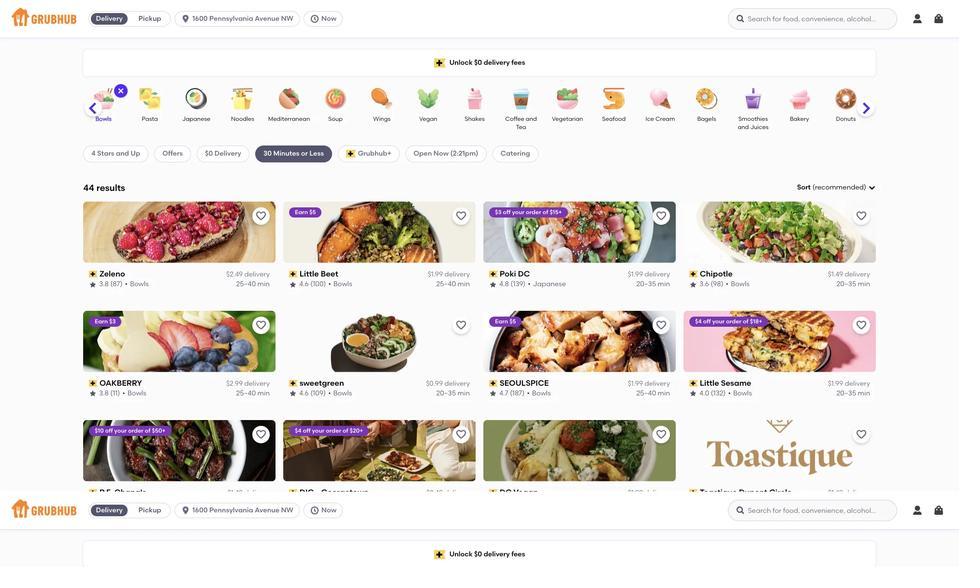 Task type: describe. For each thing, give the bounding box(es) containing it.
save this restaurant image for qdoba mexican eats logo
[[656, 538, 667, 549]]

none field containing sort
[[797, 183, 876, 193]]

smoothies
[[738, 116, 768, 122]]

subscription pass image for little sesame
[[689, 380, 698, 387]]

min for sweetgreen
[[458, 389, 470, 398]]

(109)
[[310, 389, 326, 398]]

25–40 for seoulspice
[[636, 389, 656, 398]]

subscription pass image for poki dc
[[489, 271, 498, 278]]

star icon image left 4.4
[[289, 499, 297, 507]]

$15+ for poki dc logo at the top of page
[[550, 209, 562, 216]]

bowls image
[[87, 88, 120, 109]]

min for little sesame
[[858, 389, 870, 398]]

bagels
[[697, 116, 716, 122]]

main navigation navigation
[[0, 0, 959, 38]]

delivery for $0 delivery
[[214, 150, 241, 158]]

4.0
[[700, 389, 709, 398]]

4.7
[[499, 389, 508, 398]]

44
[[83, 182, 94, 193]]

bagels image
[[690, 88, 724, 109]]

25–40 min for p.f. chang's
[[236, 499, 270, 507]]

svg image inside now button
[[310, 14, 320, 24]]

$50+
[[152, 427, 166, 434]]

1600
[[192, 15, 208, 23]]

bakery image
[[783, 88, 817, 109]]

poki dc logo image
[[483, 202, 676, 263]]

(201)
[[110, 499, 126, 507]]

sweetgreen logo image
[[283, 311, 476, 372]]

$1.49 for chipotle
[[828, 270, 843, 279]]

little beet logo image
[[283, 202, 476, 263]]

20–35 for sweetgreen
[[436, 389, 456, 398]]

and for smoothies and juices
[[738, 124, 749, 131]]

3.8 for p.f. chang's
[[99, 499, 109, 507]]

$15+ for immigrant food logo
[[750, 536, 762, 543]]

20–35 min for chipotle
[[837, 280, 870, 288]]

off for poki
[[503, 209, 511, 216]]

save this restaurant image for poki dc logo at the top of page
[[656, 210, 667, 222]]

• for zeleno
[[125, 280, 128, 288]]

dc vegan logo image
[[483, 420, 676, 481]]

4
[[91, 150, 96, 158]]

star icon image for sweetgreen
[[289, 390, 297, 398]]

$3 off your order of $15+ for poki dc logo at the top of page
[[495, 209, 562, 216]]

$1.99 delivery for little sesame
[[828, 380, 870, 388]]

25–40 min for seoulspice
[[636, 389, 670, 398]]

pickup
[[139, 15, 161, 23]]

(98)
[[711, 280, 723, 288]]

4 stars and up
[[91, 150, 140, 158]]

sort
[[797, 183, 811, 191]]

chang's
[[114, 488, 146, 497]]

open now (2:21pm)
[[414, 150, 478, 158]]

1 horizontal spatial $0
[[474, 58, 482, 67]]

star icon image for little sesame
[[689, 390, 697, 398]]

30
[[263, 150, 272, 158]]

bowls for seoulspice
[[532, 389, 551, 398]]

dig
[[300, 488, 314, 497]]

up
[[131, 150, 140, 158]]

-
[[316, 488, 319, 497]]

ice
[[646, 116, 654, 122]]

cream
[[656, 116, 675, 122]]

44 results
[[83, 182, 125, 193]]

earn for seoulspice
[[495, 318, 508, 325]]

min for seoulspice
[[658, 389, 670, 398]]

$18+
[[750, 318, 762, 325]]

little sesame
[[700, 378, 751, 388]]

0 horizontal spatial japanese
[[182, 116, 210, 122]]

3.6 (98)
[[700, 280, 723, 288]]

$1.99 delivery for poki dc
[[628, 270, 670, 279]]

save this restaurant image for the seoulspice logo
[[656, 319, 667, 331]]

3.6
[[700, 280, 709, 288]]

noodles
[[231, 116, 254, 122]]

unlock $0 delivery fees
[[449, 58, 525, 67]]

• for oakberry
[[122, 389, 125, 398]]

delivery for $0 delivery fee your order of $15+
[[503, 536, 526, 543]]

shakes
[[465, 116, 485, 122]]

bowls down georgetown
[[330, 499, 349, 507]]

toastique
[[700, 488, 737, 497]]

bowls down 'toastique dupont circle'
[[729, 499, 748, 507]]

tea
[[516, 124, 526, 131]]

bowls for oakberry
[[128, 389, 146, 398]]

• bowls for chipotle
[[726, 280, 750, 288]]

$4 for dig - georgetown
[[295, 427, 302, 434]]

$10
[[95, 427, 104, 434]]

1 vertical spatial $3
[[109, 318, 116, 325]]

subscription pass image for dc vegan
[[489, 489, 498, 496]]

coffee and tea
[[505, 116, 537, 131]]

$2.49 delivery for dig - georgetown
[[426, 489, 470, 497]]

25–40 for zeleno
[[236, 280, 256, 288]]

4.8 (139)
[[499, 280, 526, 288]]

vegan image
[[411, 88, 445, 109]]

subscription pass image for toastique dupont circle
[[689, 489, 698, 496]]

grubhub+
[[358, 150, 391, 158]]

sort ( recommended )
[[797, 183, 866, 191]]

catering
[[501, 150, 530, 158]]

your for sesame
[[712, 318, 725, 325]]

smoothies and juices
[[738, 116, 769, 131]]

minutes
[[273, 150, 299, 158]]

(100)
[[310, 280, 326, 288]]

your for chang's
[[114, 427, 127, 434]]

grubhub plus flag logo image for unlock $0 delivery fees
[[434, 58, 446, 67]]

4.4 (64)
[[299, 499, 323, 507]]

• for little beet
[[328, 280, 331, 288]]

less
[[310, 150, 324, 158]]

1600 pennsylvania avenue nw button
[[175, 11, 304, 27]]

beet
[[321, 269, 338, 278]]

off for dig
[[303, 427, 311, 434]]

$1.99 for seoulspice
[[628, 380, 643, 388]]

star icon image for p.f. chang's
[[89, 499, 97, 507]]

save this restaurant image for "little beet logo"
[[455, 210, 467, 222]]

(187)
[[510, 389, 525, 398]]

soup image
[[319, 88, 352, 109]]

your for -
[[312, 427, 325, 434]]

$0.99 delivery
[[426, 380, 470, 388]]

min for little beet
[[458, 280, 470, 288]]

delivery for dc vegan
[[645, 489, 670, 497]]

4.8
[[499, 280, 509, 288]]

seoulspice logo image
[[483, 311, 676, 372]]

little for little sesame
[[700, 378, 719, 388]]

toastique dupont circle logo image
[[684, 420, 876, 481]]

donuts image
[[829, 88, 863, 109]]

sesame
[[721, 378, 751, 388]]

lunch specials image
[[876, 88, 909, 109]]

star icon image for little beet
[[289, 281, 297, 288]]

sweetgreen
[[300, 378, 344, 388]]

$1.99 delivery for seoulspice
[[628, 380, 670, 388]]

dupont
[[739, 488, 767, 497]]

delivery for chipotle
[[845, 270, 870, 279]]

oakberry logo image
[[83, 311, 276, 372]]

off for little
[[703, 318, 711, 325]]

chipotle
[[700, 269, 733, 278]]

rush bowls logo image
[[83, 529, 276, 567]]

bowls for sweetgreen
[[333, 389, 352, 398]]

(87)
[[110, 280, 123, 288]]

0 horizontal spatial and
[[116, 150, 129, 158]]

seafood image
[[597, 88, 631, 109]]

• for little sesame
[[728, 389, 731, 398]]

(139)
[[511, 280, 526, 288]]

nw
[[281, 15, 293, 23]]

20–35 for poki dc
[[636, 280, 656, 288]]

$1.49 delivery for p.f. chang's
[[228, 489, 270, 497]]

• bowls for zeleno
[[125, 280, 149, 288]]

stars
[[97, 150, 114, 158]]

bowls for zeleno
[[130, 280, 149, 288]]

noodles image
[[226, 88, 260, 109]]

offers
[[162, 150, 183, 158]]

of for little sesame
[[743, 318, 749, 325]]

$1.99 for little beet
[[428, 270, 443, 279]]

1 horizontal spatial $15+
[[577, 536, 589, 543]]

zeleno logo image
[[83, 202, 276, 263]]

fee
[[527, 536, 538, 543]]

$1.99 for dc vegan
[[628, 489, 643, 497]]

(132)
[[711, 389, 726, 398]]

(64)
[[310, 499, 323, 507]]

p.f.
[[99, 488, 112, 497]]

order for sesame
[[726, 318, 742, 325]]

4.6 (100)
[[299, 280, 326, 288]]

$0 for $0 delivery fee your order of $15+
[[495, 536, 502, 543]]

25–40 for oakberry
[[236, 389, 256, 398]]

delivery inside button
[[96, 15, 123, 23]]

4.7 (187)
[[499, 389, 525, 398]]

$20+
[[350, 427, 363, 434]]

1 horizontal spatial now
[[434, 150, 449, 158]]

star icon image for chipotle
[[689, 281, 697, 288]]

min for chipotle
[[858, 280, 870, 288]]

$2.99 delivery
[[226, 380, 270, 388]]

off for p.f.
[[105, 427, 113, 434]]

delivery for poki dc
[[645, 270, 670, 279]]

open
[[414, 150, 432, 158]]

bowls for little sesame
[[733, 389, 752, 398]]

mediterranean image
[[272, 88, 306, 109]]

20–35 min for poki dc
[[636, 280, 670, 288]]

• bowls for p.f. chang's
[[128, 499, 152, 507]]

circle
[[769, 488, 792, 497]]

star icon image for seoulspice
[[489, 390, 497, 398]]

wings
[[373, 116, 391, 122]]

subscription pass image for sweetgreen
[[289, 380, 298, 387]]

(2:21pm)
[[450, 150, 478, 158]]

$2.49 for dig - georgetown
[[426, 489, 443, 497]]

fees
[[511, 58, 525, 67]]

svg image inside 1600 pennsylvania avenue nw button
[[181, 14, 191, 24]]

delivery button
[[89, 11, 130, 27]]

your for dc
[[512, 209, 525, 216]]

3.8 for zeleno
[[99, 280, 109, 288]]



Task type: locate. For each thing, give the bounding box(es) containing it.
min for toastique dupont circle
[[858, 499, 870, 507]]

delivery for p.f. chang's
[[244, 489, 270, 497]]

$3 for poki dc logo at the top of page
[[495, 209, 502, 216]]

$0 for $0 delivery
[[205, 150, 213, 158]]

1 vertical spatial little
[[700, 378, 719, 388]]

• bowls
[[125, 280, 149, 288], [328, 280, 352, 288], [726, 280, 750, 288], [122, 389, 146, 398], [328, 389, 352, 398], [527, 389, 551, 398], [728, 389, 752, 398], [128, 499, 152, 507], [325, 499, 349, 507]]

1 horizontal spatial earn $5
[[495, 318, 516, 325]]

subscription pass image left the p.f.
[[89, 489, 98, 496]]

bowls down beet
[[333, 280, 352, 288]]

1 horizontal spatial $3
[[495, 209, 502, 216]]

• bowls down oakberry
[[122, 389, 146, 398]]

2 3.8 from the top
[[99, 389, 109, 398]]

little up 4.0 (132)
[[700, 378, 719, 388]]

1 horizontal spatial $2.49 delivery
[[426, 489, 470, 497]]

subscription pass image left dig
[[289, 489, 298, 496]]

1 horizontal spatial grubhub plus flag logo image
[[434, 58, 446, 67]]

0 vertical spatial delivery
[[96, 15, 123, 23]]

little up the 4.6 (100)
[[300, 269, 319, 278]]

juices
[[750, 124, 769, 131]]

1 vertical spatial earn $5
[[495, 318, 516, 325]]

$1.49
[[828, 270, 843, 279], [228, 489, 243, 497], [828, 489, 843, 497]]

now inside button
[[321, 15, 337, 23]]

$4 off your order of $18+
[[695, 318, 762, 325]]

star icon image for poki dc
[[489, 281, 497, 288]]

now right the nw
[[321, 15, 337, 23]]

0 vertical spatial vegan
[[419, 116, 437, 122]]

1 3.8 from the top
[[99, 280, 109, 288]]

(11)
[[110, 389, 120, 398]]

save this restaurant image for immigrant food logo
[[856, 538, 867, 549]]

• down chang's
[[128, 499, 131, 507]]

• bowls right (87)
[[125, 280, 149, 288]]

and inside coffee and tea
[[526, 116, 537, 122]]

earn $5 for seoulspice
[[495, 318, 516, 325]]

little beet
[[300, 269, 338, 278]]

p.f. chang's
[[99, 488, 146, 497]]

pickup button
[[130, 11, 170, 27]]

subscription pass image left "toastique"
[[689, 489, 698, 496]]

poki dc
[[500, 269, 530, 278]]

20–35
[[636, 280, 656, 288], [837, 280, 856, 288], [436, 389, 456, 398], [837, 389, 856, 398], [837, 499, 856, 507]]

$4
[[695, 318, 702, 325], [295, 427, 302, 434]]

0 vertical spatial $4
[[695, 318, 702, 325]]

subscription pass image left dc vegan
[[489, 489, 498, 496]]

unlock
[[449, 58, 473, 67]]

1 vertical spatial japanese
[[533, 280, 566, 288]]

min
[[257, 280, 270, 288], [458, 280, 470, 288], [658, 280, 670, 288], [858, 280, 870, 288], [257, 389, 270, 398], [458, 389, 470, 398], [658, 389, 670, 398], [858, 389, 870, 398], [257, 499, 270, 507], [858, 499, 870, 507]]

• right (11)
[[122, 389, 125, 398]]

wings image
[[365, 88, 399, 109]]

1 horizontal spatial earn
[[295, 209, 308, 216]]

1 vertical spatial $4
[[295, 427, 302, 434]]

subscription pass image left the chipotle
[[689, 271, 698, 278]]

delivery for zeleno
[[244, 270, 270, 279]]

and for coffee and tea
[[526, 116, 537, 122]]

25–40
[[236, 280, 256, 288], [436, 280, 456, 288], [236, 389, 256, 398], [636, 389, 656, 398], [236, 499, 256, 507]]

4.4
[[299, 499, 309, 507]]

$1.99
[[428, 270, 443, 279], [628, 270, 643, 279], [628, 380, 643, 388], [828, 380, 843, 388], [628, 489, 643, 497]]

0 horizontal spatial now
[[321, 15, 337, 23]]

save this restaurant image
[[255, 210, 267, 222], [455, 210, 467, 222], [656, 210, 667, 222], [656, 319, 667, 331], [255, 429, 267, 440], [455, 538, 467, 549], [656, 538, 667, 549], [856, 538, 867, 549]]

$0 right unlock
[[474, 58, 482, 67]]

subscription pass image for seoulspice
[[489, 380, 498, 387]]

•
[[125, 280, 128, 288], [328, 280, 331, 288], [528, 280, 531, 288], [726, 280, 729, 288], [122, 389, 125, 398], [328, 389, 331, 398], [527, 389, 530, 398], [728, 389, 731, 398], [128, 499, 131, 507], [325, 499, 328, 507]]

bowls down sesame
[[733, 389, 752, 398]]

• down the little sesame
[[728, 389, 731, 398]]

order
[[526, 209, 541, 216], [726, 318, 742, 325], [128, 427, 143, 434], [326, 427, 341, 434], [553, 536, 568, 543], [726, 536, 741, 543]]

star icon image left 4.6 (109)
[[289, 390, 297, 398]]

0 vertical spatial $0
[[474, 58, 482, 67]]

0 vertical spatial and
[[526, 116, 537, 122]]

1 horizontal spatial $3 off your order of $15+
[[695, 536, 762, 543]]

1 horizontal spatial delivery
[[214, 150, 241, 158]]

2 4.6 from the top
[[299, 389, 309, 398]]

earn $3
[[95, 318, 116, 325]]

0 vertical spatial dc
[[518, 269, 530, 278]]

$5 for little beet
[[309, 209, 316, 216]]

star icon image left the 4.0
[[689, 390, 697, 398]]

subscription pass image for little beet
[[289, 271, 298, 278]]

dig - georgetown logo image
[[283, 420, 476, 481]]

• down beet
[[328, 280, 331, 288]]

• bowls down chang's
[[128, 499, 152, 507]]

subscription pass image left oakberry
[[89, 380, 98, 387]]

25–40 min for little beet
[[436, 280, 470, 288]]

subscription pass image left poki
[[489, 271, 498, 278]]

bowls down oakberry
[[128, 389, 146, 398]]

1 vertical spatial $2.49
[[426, 489, 443, 497]]

earn for little beet
[[295, 209, 308, 216]]

$1.49 delivery for toastique dupont circle
[[828, 489, 870, 497]]

1 horizontal spatial $4
[[695, 318, 702, 325]]

ice cream image
[[643, 88, 677, 109]]

• for p.f. chang's
[[128, 499, 131, 507]]

earn $5 for little beet
[[295, 209, 316, 216]]

0 vertical spatial $2.49 delivery
[[226, 270, 270, 279]]

grubhub plus flag logo image left unlock
[[434, 58, 446, 67]]

$0 delivery
[[205, 150, 241, 158]]

3.8 (201)
[[99, 499, 126, 507]]

$0 right the "offers" on the left of the page
[[205, 150, 213, 158]]

vegan
[[419, 116, 437, 122], [514, 488, 538, 497]]

earn for oakberry
[[95, 318, 108, 325]]

subscription pass image
[[289, 271, 298, 278], [489, 271, 498, 278], [689, 271, 698, 278], [89, 489, 98, 496], [289, 489, 298, 496], [689, 489, 698, 496]]

1 horizontal spatial $5
[[510, 318, 516, 325]]

bowls down chang's
[[133, 499, 152, 507]]

1 vertical spatial and
[[738, 124, 749, 131]]

0 horizontal spatial $3 off your order of $15+
[[495, 209, 562, 216]]

grubhub plus flag logo image for grubhub+
[[346, 150, 356, 158]]

1 vertical spatial $0
[[205, 150, 213, 158]]

dig - georgetown
[[300, 488, 369, 497]]

1 vertical spatial $5
[[510, 318, 516, 325]]

min for zeleno
[[257, 280, 270, 288]]

1 horizontal spatial little
[[700, 378, 719, 388]]

0 horizontal spatial grubhub plus flag logo image
[[346, 150, 356, 158]]

3.8 for oakberry
[[99, 389, 109, 398]]

• right the (98)
[[726, 280, 729, 288]]

25–40 min for oakberry
[[236, 389, 270, 398]]

bowls right (87)
[[130, 280, 149, 288]]

$4 down 4.6 (109)
[[295, 427, 302, 434]]

and
[[526, 116, 537, 122], [738, 124, 749, 131], [116, 150, 129, 158]]

0 horizontal spatial delivery
[[96, 15, 123, 23]]

$15+
[[550, 209, 562, 216], [577, 536, 589, 543], [750, 536, 762, 543]]

2 horizontal spatial earn
[[495, 318, 508, 325]]

1 4.6 from the top
[[299, 280, 309, 288]]

order for -
[[326, 427, 341, 434]]

25–40 for p.f. chang's
[[236, 499, 256, 507]]

0 horizontal spatial $4
[[295, 427, 302, 434]]

star icon image left 3.8 (201)
[[89, 499, 97, 507]]

star icon image left 3.8 (87)
[[89, 281, 97, 288]]

now right open
[[434, 150, 449, 158]]

3.8 left (87)
[[99, 280, 109, 288]]

aloha poke logo image
[[283, 529, 476, 567]]

• bowls down sweetgreen
[[328, 389, 352, 398]]

pasta image
[[133, 88, 167, 109]]

4.6 (109)
[[299, 389, 326, 398]]

star icon image for zeleno
[[89, 281, 97, 288]]

0 horizontal spatial little
[[300, 269, 319, 278]]

star icon image left the 4.6 (100)
[[289, 281, 297, 288]]

$3 off your order of $15+ for immigrant food logo
[[695, 536, 762, 543]]

subscription pass image for dig - georgetown
[[289, 489, 298, 496]]

dc vegan
[[500, 488, 538, 497]]

subscription pass image left the little sesame
[[689, 380, 698, 387]]

2 horizontal spatial delivery
[[503, 536, 526, 543]]

subscription pass image left little beet
[[289, 271, 298, 278]]

$2.49
[[226, 270, 243, 279], [426, 489, 443, 497]]

shakes image
[[458, 88, 492, 109]]

0 vertical spatial $3
[[495, 209, 502, 216]]

recommended
[[815, 183, 864, 191]]

0 horizontal spatial $2.49
[[226, 270, 243, 279]]

delivery left pickup
[[96, 15, 123, 23]]

and up "tea"
[[526, 116, 537, 122]]

(
[[813, 183, 815, 191]]

0 horizontal spatial $15+
[[550, 209, 562, 216]]

vegetarian image
[[551, 88, 585, 109]]

0 horizontal spatial earn
[[95, 318, 108, 325]]

delivery for little sesame
[[845, 380, 870, 388]]

2 vertical spatial $0
[[495, 536, 502, 543]]

1 vertical spatial 3.8
[[99, 389, 109, 398]]

pennsylvania
[[209, 15, 253, 23]]

• for chipotle
[[726, 280, 729, 288]]

results
[[96, 182, 125, 193]]

1 horizontal spatial $2.49
[[426, 489, 443, 497]]

0 vertical spatial japanese
[[182, 116, 210, 122]]

delivery down noodles
[[214, 150, 241, 158]]

1 horizontal spatial vegan
[[514, 488, 538, 497]]

• bowls for little sesame
[[728, 389, 752, 398]]

1 vertical spatial dc
[[500, 488, 512, 497]]

star icon image left 3.8 (11) in the left of the page
[[89, 390, 97, 398]]

2 horizontal spatial $15+
[[750, 536, 762, 543]]

1 horizontal spatial japanese
[[533, 280, 566, 288]]

1600 pennsylvania avenue nw
[[192, 15, 293, 23]]

1 vertical spatial vegan
[[514, 488, 538, 497]]

• right (109)
[[328, 389, 331, 398]]

2 vertical spatial and
[[116, 150, 129, 158]]

save this restaurant button
[[252, 207, 270, 225], [453, 207, 470, 225], [653, 207, 670, 225], [853, 207, 870, 225], [252, 317, 270, 334], [453, 317, 470, 334], [653, 317, 670, 334], [853, 317, 870, 334], [252, 426, 270, 443], [453, 426, 470, 443], [653, 426, 670, 443], [853, 426, 870, 443], [252, 535, 270, 552], [453, 535, 470, 552], [653, 535, 670, 552], [853, 535, 870, 552]]

• right (87)
[[125, 280, 128, 288]]

now
[[321, 15, 337, 23], [434, 150, 449, 158]]

coffee
[[505, 116, 524, 122]]

donuts
[[836, 116, 856, 122]]

0 horizontal spatial $2.49 delivery
[[226, 270, 270, 279]]

• for poki dc
[[528, 280, 531, 288]]

1 vertical spatial delivery
[[214, 150, 241, 158]]

little sesame logo image
[[684, 311, 876, 372]]

japanese image
[[179, 88, 213, 109]]

earn $5
[[295, 209, 316, 216], [495, 318, 516, 325]]

• bowls down sesame
[[728, 389, 752, 398]]

poki
[[500, 269, 516, 278]]

and left "up"
[[116, 150, 129, 158]]

japanese down japanese image
[[182, 116, 210, 122]]

• for sweetgreen
[[328, 389, 331, 398]]

$4 for little sesame
[[695, 318, 702, 325]]

zeleno
[[99, 269, 125, 278]]

$5 for seoulspice
[[510, 318, 516, 325]]

of for p.f. chang's
[[145, 427, 151, 434]]

delivery
[[96, 15, 123, 23], [214, 150, 241, 158], [503, 536, 526, 543]]

2 vertical spatial 3.8
[[99, 499, 109, 507]]

1 vertical spatial 4.6
[[299, 389, 309, 398]]

oakberry
[[99, 378, 142, 388]]

delivery for seoulspice
[[645, 380, 670, 388]]

star icon image left 3.6
[[689, 281, 697, 288]]

None field
[[797, 183, 876, 193]]

$0
[[474, 58, 482, 67], [205, 150, 213, 158], [495, 536, 502, 543]]

0 horizontal spatial vegan
[[419, 116, 437, 122]]

0 vertical spatial 3.8
[[99, 280, 109, 288]]

20–35 for toastique dupont circle
[[837, 499, 856, 507]]

star icon image
[[89, 281, 97, 288], [289, 281, 297, 288], [489, 281, 497, 288], [689, 281, 697, 288], [89, 390, 97, 398], [289, 390, 297, 398], [489, 390, 497, 398], [689, 390, 697, 398], [89, 499, 97, 507], [289, 499, 297, 507]]

1 horizontal spatial dc
[[518, 269, 530, 278]]

0 vertical spatial 4.6
[[299, 280, 309, 288]]

off
[[503, 209, 511, 216], [703, 318, 711, 325], [105, 427, 113, 434], [303, 427, 311, 434], [703, 536, 711, 543]]

20–35 min for little sesame
[[837, 389, 870, 398]]

$1.99 delivery for dc vegan
[[628, 489, 670, 497]]

japanese right the (139)
[[533, 280, 566, 288]]

$0 delivery fee your order of $15+
[[495, 536, 589, 543]]

$2.49 delivery
[[226, 270, 270, 279], [426, 489, 470, 497]]

chipotle logo image
[[684, 202, 876, 263]]

save this restaurant image for the p.f. chang's  logo
[[255, 429, 267, 440]]

$4 down 3.6
[[695, 318, 702, 325]]

delivery for dig - georgetown
[[445, 489, 470, 497]]

• right the (139)
[[528, 280, 531, 288]]

0 vertical spatial $2.49
[[226, 270, 243, 279]]

bowls right the (98)
[[731, 280, 750, 288]]

grubhub plus flag logo image left grubhub+
[[346, 150, 356, 158]]

star icon image left 4.8
[[489, 281, 497, 288]]

$1.99 for poki dc
[[628, 270, 643, 279]]

1 vertical spatial $3 off your order of $15+
[[695, 536, 762, 543]]

4.6 left (109)
[[299, 389, 309, 398]]

and inside smoothies and juices
[[738, 124, 749, 131]]

3 3.8 from the top
[[99, 499, 109, 507]]

$1.49 for p.f. chang's
[[228, 489, 243, 497]]

4.6 left the (100)
[[299, 280, 309, 288]]

• right (187)
[[527, 389, 530, 398]]

1 horizontal spatial and
[[526, 116, 537, 122]]

$1.99 for little sesame
[[828, 380, 843, 388]]

$0.99
[[426, 380, 443, 388]]

30 minutes or less
[[263, 150, 324, 158]]

subscription pass image left sweetgreen
[[289, 380, 298, 387]]

qdoba mexican eats logo image
[[483, 529, 676, 567]]

$4 off your order of $20+
[[295, 427, 363, 434]]

of for poki dc
[[543, 209, 548, 216]]

1 vertical spatial $2.49 delivery
[[426, 489, 470, 497]]

• bowls down seoulspice
[[527, 389, 551, 398]]

subscription pass image
[[89, 271, 98, 278], [89, 380, 98, 387], [289, 380, 298, 387], [489, 380, 498, 387], [689, 380, 698, 387], [489, 489, 498, 496]]

order for dc
[[526, 209, 541, 216]]

seafood
[[602, 116, 626, 122]]

0 vertical spatial now
[[321, 15, 337, 23]]

• bowls down beet
[[328, 280, 352, 288]]

0 vertical spatial little
[[300, 269, 319, 278]]

mediterranean
[[268, 116, 310, 122]]

save this restaurant image
[[856, 210, 867, 222], [255, 319, 267, 331], [455, 319, 467, 331], [856, 319, 867, 331], [455, 429, 467, 440], [656, 429, 667, 440], [856, 429, 867, 440], [255, 538, 267, 549]]

2 horizontal spatial and
[[738, 124, 749, 131]]

delivery left fee
[[503, 536, 526, 543]]

2 horizontal spatial $3
[[695, 536, 702, 543]]

star icon image left the 4.7
[[489, 390, 497, 398]]

2 horizontal spatial $0
[[495, 536, 502, 543]]

20–35 for chipotle
[[837, 280, 856, 288]]

little for little beet
[[300, 269, 319, 278]]

order for chang's
[[128, 427, 143, 434]]

ice cream
[[646, 116, 675, 122]]

0 horizontal spatial $3
[[109, 318, 116, 325]]

subscription pass image left seoulspice
[[489, 380, 498, 387]]

• bowls right the (98)
[[726, 280, 750, 288]]

delivery
[[484, 58, 510, 67], [244, 270, 270, 279], [445, 270, 470, 279], [645, 270, 670, 279], [845, 270, 870, 279], [244, 380, 270, 388], [445, 380, 470, 388], [645, 380, 670, 388], [845, 380, 870, 388], [244, 489, 270, 497], [445, 489, 470, 497], [645, 489, 670, 497], [845, 489, 870, 497]]

3.8 (87)
[[99, 280, 123, 288]]

0 vertical spatial earn $5
[[295, 209, 316, 216]]

0 horizontal spatial earn $5
[[295, 209, 316, 216]]

grubhub plus flag logo image
[[434, 58, 446, 67], [346, 150, 356, 158]]

0 horizontal spatial dc
[[500, 488, 512, 497]]

$2.99
[[226, 380, 243, 388]]

2 vertical spatial delivery
[[503, 536, 526, 543]]

3.8 left (11)
[[99, 389, 109, 398]]

vegan up fee
[[514, 488, 538, 497]]

0 vertical spatial grubhub plus flag logo image
[[434, 58, 446, 67]]

min for p.f. chang's
[[257, 499, 270, 507]]

4.6 for little beet
[[299, 280, 309, 288]]

min for poki dc
[[658, 280, 670, 288]]

coffee and tea image
[[504, 88, 538, 109]]

star icon image for oakberry
[[89, 390, 97, 398]]

delivery for sweetgreen
[[445, 380, 470, 388]]

0 vertical spatial $3 off your order of $15+
[[495, 209, 562, 216]]

2 vertical spatial $3
[[695, 536, 702, 543]]

20–35 min for sweetgreen
[[436, 389, 470, 398]]

svg image
[[912, 13, 923, 25], [933, 13, 945, 25], [181, 14, 191, 24], [310, 14, 320, 24], [736, 14, 746, 24], [117, 87, 125, 95], [868, 184, 876, 192]]

1 vertical spatial now
[[434, 150, 449, 158]]

bowls down seoulspice
[[532, 389, 551, 398]]

25–40 min
[[236, 280, 270, 288], [436, 280, 470, 288], [236, 389, 270, 398], [636, 389, 670, 398], [236, 499, 270, 507]]

now button
[[304, 11, 347, 27]]

and down smoothies at top right
[[738, 124, 749, 131]]

$2.49 delivery for zeleno
[[226, 270, 270, 279]]

0 horizontal spatial $0
[[205, 150, 213, 158]]

)
[[864, 183, 866, 191]]

smoothies and juices image
[[736, 88, 770, 109]]

$3 off your order of $15+
[[495, 209, 562, 216], [695, 536, 762, 543]]

3.8 down the p.f.
[[99, 499, 109, 507]]

• bowls for little beet
[[328, 280, 352, 288]]

subscription pass image for p.f. chang's
[[89, 489, 98, 496]]

bowls down bowls image
[[95, 116, 111, 122]]

vegan down the vegan image
[[419, 116, 437, 122]]

0 horizontal spatial $5
[[309, 209, 316, 216]]

toastique dupont circle
[[700, 488, 792, 497]]

soup
[[328, 116, 343, 122]]

$1.49 delivery
[[828, 270, 870, 279], [228, 489, 270, 497], [828, 489, 870, 497]]

4.6 for sweetgreen
[[299, 389, 309, 398]]

$1.99 delivery
[[428, 270, 470, 279], [628, 270, 670, 279], [628, 380, 670, 388], [828, 380, 870, 388], [628, 489, 670, 497]]

p.f. chang's  logo image
[[83, 420, 276, 481]]

delivery for oakberry
[[244, 380, 270, 388]]

• bowls down dig - georgetown
[[325, 499, 349, 507]]

immigrant food logo image
[[684, 529, 876, 567]]

1 vertical spatial grubhub plus flag logo image
[[346, 150, 356, 158]]

0 vertical spatial $5
[[309, 209, 316, 216]]

bakery
[[790, 116, 809, 122]]

seoulspice
[[500, 378, 549, 388]]

bowls down sweetgreen
[[333, 389, 352, 398]]

• right the (64)
[[325, 499, 328, 507]]

of
[[543, 209, 548, 216], [743, 318, 749, 325], [145, 427, 151, 434], [343, 427, 348, 434], [570, 536, 575, 543], [743, 536, 749, 543]]

Search for food, convenience, alcohol... search field
[[728, 8, 897, 29]]

$0 left fee
[[495, 536, 502, 543]]

subscription pass image left zeleno
[[89, 271, 98, 278]]



Task type: vqa. For each thing, say whether or not it's contained in the screenshot.


